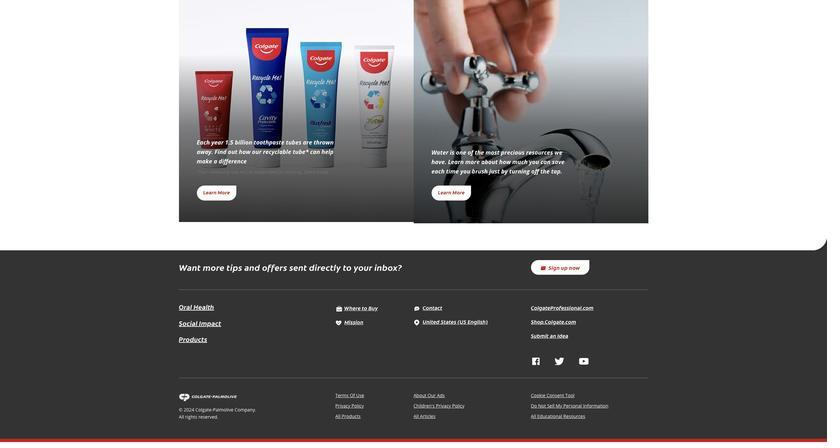 Task type: describe. For each thing, give the bounding box(es) containing it.
brush
[[472, 168, 488, 175]]

twitter image
[[555, 358, 564, 366]]

where to buy link
[[335, 305, 378, 312]]

tips
[[227, 262, 242, 274]]

do
[[531, 403, 537, 410]]

tool
[[566, 393, 575, 399]]

facebook image
[[532, 358, 540, 366]]

where
[[344, 305, 361, 312]]

now
[[569, 264, 580, 272]]

difference
[[219, 157, 247, 165]]

©
[[179, 407, 183, 413]]

submit an idea
[[531, 333, 569, 340]]

1 vertical spatial tubes
[[267, 169, 277, 175]]

privacy policy link
[[335, 403, 364, 410]]

accept
[[254, 169, 266, 175]]

sign up now
[[549, 264, 580, 272]]

*your community may not yet accept tubes for recycling.. check locally.
[[197, 169, 330, 175]]

recyclable
[[263, 148, 291, 156]]

1 horizontal spatial products
[[342, 414, 361, 420]]

want more tips and offers sent directly to your inbox?
[[179, 262, 402, 274]]

a
[[214, 157, 217, 165]]

recycling..
[[285, 169, 303, 175]]

where to buy
[[344, 305, 378, 312]]

idea
[[558, 333, 569, 340]]

educational
[[538, 414, 562, 420]]

0 vertical spatial you
[[529, 158, 539, 166]]

cookie
[[531, 393, 546, 399]]

check
[[304, 169, 315, 175]]

0 vertical spatial the
[[475, 149, 484, 156]]

each
[[197, 139, 210, 146]]

we
[[555, 149, 563, 156]]

make
[[197, 157, 212, 165]]

0 vertical spatial to
[[343, 262, 352, 274]]

locally.
[[317, 169, 330, 175]]

your
[[354, 262, 373, 274]]

most
[[486, 149, 500, 156]]

use
[[356, 393, 364, 399]]

sign up now link
[[531, 261, 590, 275]]

colgateprofessional.com link
[[531, 305, 594, 312]]

shop.colgate.com link
[[531, 319, 576, 326]]

save
[[552, 158, 565, 166]]

privacy policy
[[335, 403, 364, 410]]

all educational resources link
[[531, 414, 585, 420]]

directly
[[309, 262, 341, 274]]

thrown
[[314, 139, 334, 146]]

states
[[441, 319, 456, 326]]

learn inside water is one of the most precious resources we have. learn more about how much you can save each time you brush just by turning off the tap.
[[448, 158, 464, 166]]

2 privacy from the left
[[436, 403, 451, 410]]

1 learn more from the left
[[203, 189, 230, 196]]

about our ads
[[414, 393, 445, 399]]

about
[[482, 158, 498, 166]]

palmolive
[[213, 407, 234, 413]]

social impact link
[[179, 319, 221, 329]]

tube*
[[293, 148, 309, 156]]

is
[[450, 149, 455, 156]]

children's privacy policy
[[414, 403, 465, 410]]

more for second 'learn more' link
[[453, 189, 465, 196]]

1 privacy from the left
[[335, 403, 351, 410]]

social
[[179, 319, 198, 328]]

up
[[561, 264, 568, 272]]

1 vertical spatial to
[[362, 305, 367, 312]]

just
[[489, 168, 500, 175]]

articles
[[420, 414, 436, 420]]

children's
[[414, 403, 435, 410]]

united
[[423, 319, 440, 326]]

tap.
[[551, 168, 562, 175]]

terms of use
[[335, 393, 364, 399]]

2 learn more link from the left
[[432, 186, 471, 201]]

2024
[[184, 407, 194, 413]]

health
[[194, 303, 214, 312]]

cookie consent tool link
[[531, 393, 575, 399]]

contact link
[[414, 305, 443, 312]]

my
[[556, 403, 562, 410]]

our
[[252, 148, 262, 156]]

consent
[[547, 393, 564, 399]]

shop.colgate.com
[[531, 319, 576, 326]]

do not sell my personal information link
[[531, 403, 609, 410]]

0 horizontal spatial products
[[179, 335, 207, 344]]

(us
[[458, 319, 467, 326]]



Task type: locate. For each thing, give the bounding box(es) containing it.
contact
[[423, 305, 443, 312]]

0 horizontal spatial the
[[475, 149, 484, 156]]

1 horizontal spatial more
[[466, 158, 480, 166]]

1 horizontal spatial privacy
[[436, 403, 451, 410]]

year
[[211, 139, 224, 146]]

reserved.
[[199, 414, 218, 421]]

the right off
[[541, 168, 550, 175]]

1 vertical spatial the
[[541, 168, 550, 175]]

0 horizontal spatial learn more link
[[197, 186, 237, 201]]

0 vertical spatial how
[[239, 148, 251, 156]]

learn more down community
[[203, 189, 230, 196]]

2 policy from the left
[[452, 403, 465, 410]]

*your
[[197, 169, 208, 175]]

2 more from the left
[[453, 189, 465, 196]]

water is one of the most precious resources we have. learn more about how much you can save each time you brush just by turning off the tap.
[[432, 149, 565, 175]]

how up 'by'
[[499, 158, 511, 166]]

policy
[[352, 403, 364, 410], [452, 403, 465, 410]]

sign
[[549, 264, 560, 272]]

you
[[529, 158, 539, 166], [461, 168, 471, 175]]

0 vertical spatial tubes
[[286, 139, 302, 146]]

learn down each
[[438, 189, 452, 196]]

learn more down time
[[438, 189, 465, 196]]

tubes left for
[[267, 169, 277, 175]]

1 horizontal spatial tubes
[[286, 139, 302, 146]]

community
[[209, 169, 230, 175]]

0 horizontal spatial privacy
[[335, 403, 351, 410]]

1 horizontal spatial learn more link
[[432, 186, 471, 201]]

1 horizontal spatial the
[[541, 168, 550, 175]]

not
[[240, 169, 246, 175]]

how
[[239, 148, 251, 156], [499, 158, 511, 166]]

an
[[550, 333, 556, 340]]

youtube image
[[579, 358, 589, 366]]

1 horizontal spatial you
[[529, 158, 539, 166]]

information
[[583, 403, 609, 410]]

© 2024 colgate-palmolive company. all rights reserved.
[[179, 407, 256, 421]]

can inside water is one of the most precious resources we have. learn more about how much you can save each time you brush just by turning off the tap.
[[541, 158, 551, 166]]

all down privacy policy
[[335, 414, 341, 420]]

offers
[[262, 262, 287, 274]]

all inside © 2024 colgate-palmolive company. all rights reserved.
[[179, 414, 184, 421]]

about our ads link
[[414, 393, 445, 399]]

can
[[310, 148, 320, 156], [541, 158, 551, 166]]

learn more link down time
[[432, 186, 471, 201]]

0 horizontal spatial more
[[203, 262, 225, 274]]

privacy
[[335, 403, 351, 410], [436, 403, 451, 410]]

colgateprofessional.com
[[531, 305, 594, 312]]

0 vertical spatial can
[[310, 148, 320, 156]]

company.
[[235, 407, 256, 413]]

more
[[218, 189, 230, 196], [453, 189, 465, 196]]

for
[[278, 169, 284, 175]]

are
[[303, 139, 312, 146]]

all educational resources
[[531, 414, 585, 420]]

can inside each year 1.5 billion toothpaste tubes are thrown away. find out how our recyclable tube* can help make a difference
[[310, 148, 320, 156]]

rounded corner image
[[813, 237, 827, 251]]

all left articles
[[414, 414, 419, 420]]

1 vertical spatial products
[[342, 414, 361, 420]]

and
[[244, 262, 260, 274]]

more inside water is one of the most precious resources we have. learn more about how much you can save each time you brush just by turning off the tap.
[[466, 158, 480, 166]]

precious
[[501, 149, 525, 156]]

0 vertical spatial more
[[466, 158, 480, 166]]

products down social
[[179, 335, 207, 344]]

mission
[[345, 319, 364, 326]]

1 vertical spatial you
[[461, 168, 471, 175]]

oral
[[179, 303, 192, 312]]

1 more from the left
[[218, 189, 230, 196]]

learn up time
[[448, 158, 464, 166]]

children's privacy policy link
[[414, 403, 465, 410]]

1.5
[[225, 139, 233, 146]]

products down privacy policy
[[342, 414, 361, 420]]

resources
[[526, 149, 553, 156]]

all down the ©
[[179, 414, 184, 421]]

to left buy
[[362, 305, 367, 312]]

1 horizontal spatial policy
[[452, 403, 465, 410]]

colgate-
[[196, 407, 213, 413]]

have.
[[432, 158, 447, 166]]

all for all products
[[335, 414, 341, 420]]

more left tips
[[203, 262, 225, 274]]

learn more
[[203, 189, 230, 196], [438, 189, 465, 196]]

0 horizontal spatial policy
[[352, 403, 364, 410]]

can down are
[[310, 148, 320, 156]]

all for all articles
[[414, 414, 419, 420]]

each
[[432, 168, 445, 175]]

more
[[466, 158, 480, 166], [203, 262, 225, 274]]

rights
[[185, 414, 197, 421]]

more for 1st 'learn more' link
[[218, 189, 230, 196]]

not
[[538, 403, 546, 410]]

help
[[322, 148, 334, 156]]

turning
[[510, 168, 530, 175]]

time
[[446, 168, 459, 175]]

1 horizontal spatial can
[[541, 158, 551, 166]]

privacy down terms
[[335, 403, 351, 410]]

tubes up tube*
[[286, 139, 302, 146]]

learn more link down community
[[197, 186, 237, 201]]

toothpaste
[[254, 139, 285, 146]]

all down do
[[531, 414, 536, 420]]

1 horizontal spatial to
[[362, 305, 367, 312]]

privacy down the ads
[[436, 403, 451, 410]]

all articles
[[414, 414, 436, 420]]

of
[[350, 393, 355, 399]]

2 learn more from the left
[[438, 189, 465, 196]]

0 vertical spatial products
[[179, 335, 207, 344]]

want
[[179, 262, 201, 274]]

ads
[[437, 393, 445, 399]]

how down billion
[[239, 148, 251, 156]]

water
[[432, 149, 449, 156]]

1 learn more link from the left
[[197, 186, 237, 201]]

products link
[[179, 335, 207, 345]]

english)
[[468, 319, 488, 326]]

may
[[231, 169, 239, 175]]

sell
[[547, 403, 555, 410]]

more down of
[[466, 158, 480, 166]]

0 horizontal spatial how
[[239, 148, 251, 156]]

1 horizontal spatial how
[[499, 158, 511, 166]]

how inside each year 1.5 billion toothpaste tubes are thrown away. find out how our recyclable tube* can help make a difference
[[239, 148, 251, 156]]

0 horizontal spatial tubes
[[267, 169, 277, 175]]

terms
[[335, 393, 349, 399]]

0 horizontal spatial can
[[310, 148, 320, 156]]

to left your
[[343, 262, 352, 274]]

sent
[[289, 262, 307, 274]]

you up off
[[529, 158, 539, 166]]

all products link
[[335, 414, 361, 420]]

our
[[428, 393, 436, 399]]

more down time
[[453, 189, 465, 196]]

yet
[[247, 169, 253, 175]]

you right time
[[461, 168, 471, 175]]

more down community
[[218, 189, 230, 196]]

all
[[335, 414, 341, 420], [414, 414, 419, 420], [531, 414, 536, 420], [179, 414, 184, 421]]

1 horizontal spatial more
[[453, 189, 465, 196]]

impact
[[199, 319, 221, 328]]

terms of use link
[[335, 393, 364, 399]]

mission link
[[335, 319, 364, 326]]

all products
[[335, 414, 361, 420]]

to
[[343, 262, 352, 274], [362, 305, 367, 312]]

products
[[179, 335, 207, 344], [342, 414, 361, 420]]

about
[[414, 393, 427, 399]]

1 policy from the left
[[352, 403, 364, 410]]

how inside water is one of the most precious resources we have. learn more about how much you can save each time you brush just by turning off the tap.
[[499, 158, 511, 166]]

0 horizontal spatial more
[[218, 189, 230, 196]]

1 horizontal spatial learn more
[[438, 189, 465, 196]]

out
[[228, 148, 237, 156]]

personal
[[564, 403, 582, 410]]

submit
[[531, 333, 549, 340]]

can down resources
[[541, 158, 551, 166]]

all for all educational resources
[[531, 414, 536, 420]]

0 horizontal spatial learn more
[[203, 189, 230, 196]]

1 vertical spatial can
[[541, 158, 551, 166]]

billion
[[235, 139, 252, 146]]

the right of
[[475, 149, 484, 156]]

learn down *your
[[203, 189, 217, 196]]

cookie consent tool
[[531, 393, 575, 399]]

0 horizontal spatial to
[[343, 262, 352, 274]]

inbox?
[[375, 262, 402, 274]]

1 vertical spatial how
[[499, 158, 511, 166]]

tubes inside each year 1.5 billion toothpaste tubes are thrown away. find out how our recyclable tube* can help make a difference
[[286, 139, 302, 146]]

1 vertical spatial more
[[203, 262, 225, 274]]

away.
[[197, 148, 213, 156]]

0 horizontal spatial you
[[461, 168, 471, 175]]

submit an idea link
[[531, 333, 569, 340]]



Task type: vqa. For each thing, say whether or not it's contained in the screenshot.
E at the top of page
no



